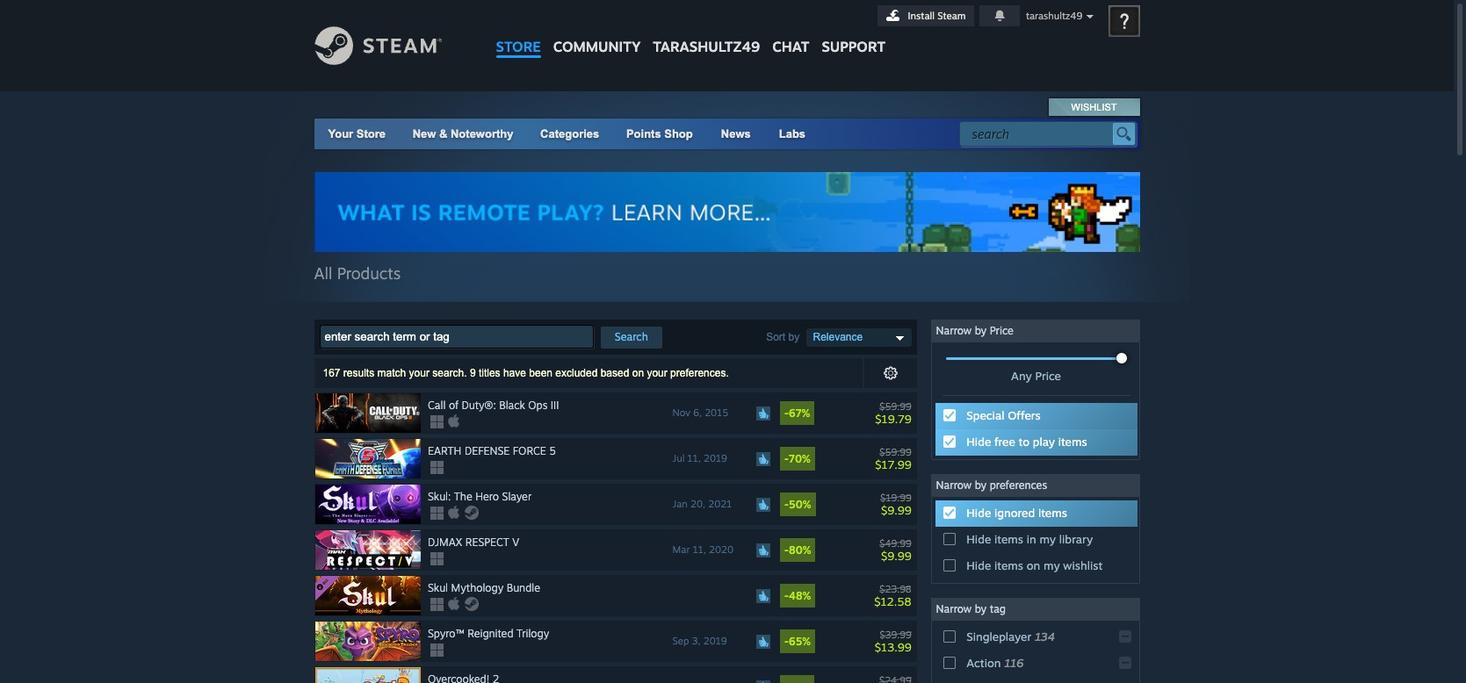 Task type: locate. For each thing, give the bounding box(es) containing it.
- for 70%
[[784, 453, 789, 466]]

steam
[[938, 10, 966, 22]]

1 vertical spatial price
[[1035, 369, 1061, 383]]

3,
[[692, 635, 701, 648]]

your store
[[328, 127, 386, 141]]

my right in
[[1040, 533, 1056, 547]]

$9.99 up $49.99 in the bottom of the page
[[881, 503, 912, 517]]

5
[[549, 445, 556, 458]]

67%
[[789, 407, 810, 420]]

1 vertical spatial $59.99
[[880, 446, 912, 458]]

$59.99 inside $59.99 $17.99
[[880, 446, 912, 458]]

$17.99
[[875, 457, 912, 472]]

on right based
[[632, 367, 644, 380]]

4 - from the top
[[784, 544, 789, 557]]

- down -67%
[[784, 453, 789, 466]]

ops
[[528, 399, 548, 412]]

your right match at the left
[[409, 367, 430, 380]]

$9.99
[[881, 503, 912, 517], [881, 549, 912, 563]]

- down -70%
[[784, 498, 789, 511]]

items right play
[[1059, 435, 1087, 449]]

all products
[[314, 264, 401, 283]]

free
[[995, 435, 1016, 449]]

noteworthy
[[451, 127, 514, 141]]

hide free to play items
[[967, 435, 1087, 449]]

narrow for any
[[936, 324, 972, 338]]

2 - from the top
[[784, 453, 789, 466]]

jul 11, 2019
[[673, 453, 727, 465]]

search.
[[433, 367, 467, 380]]

1 narrow from the top
[[936, 324, 972, 338]]

1 vertical spatial $9.99
[[881, 549, 912, 563]]

3 - from the top
[[784, 498, 789, 511]]

$59.99
[[880, 400, 912, 413], [880, 446, 912, 458]]

5 - from the top
[[784, 590, 789, 603]]

hide down hide ignored items at the bottom right
[[967, 533, 991, 547]]

1 horizontal spatial on
[[1027, 559, 1041, 573]]

preferences.
[[670, 367, 729, 380]]

0 vertical spatial 2019
[[704, 453, 727, 465]]

6 - from the top
[[784, 635, 789, 649]]

by
[[975, 324, 987, 338], [789, 331, 800, 343], [975, 479, 987, 492], [975, 603, 987, 616]]

2 narrow from the top
[[936, 479, 972, 492]]

$13.99
[[875, 640, 912, 654]]

hide up narrow by tag
[[967, 559, 991, 573]]

spyro™ reignited trilogy
[[428, 627, 549, 641]]

hide
[[967, 435, 991, 449], [967, 506, 991, 520], [967, 533, 991, 547], [967, 559, 991, 573]]

wishlist
[[1072, 102, 1117, 112]]

my
[[1040, 533, 1056, 547], [1044, 559, 1060, 573]]

65%
[[789, 635, 811, 649]]

jan
[[673, 498, 688, 511]]

48%
[[789, 590, 811, 603]]

items down hide items in my library
[[995, 559, 1024, 573]]

11, right mar
[[693, 544, 706, 556]]

1 horizontal spatial price
[[1035, 369, 1061, 383]]

11, right jul
[[688, 453, 701, 465]]

2019
[[704, 453, 727, 465], [704, 635, 727, 648]]

116
[[1005, 656, 1024, 670]]

20,
[[691, 498, 706, 511]]

tarashultz49
[[1026, 10, 1083, 22], [653, 38, 760, 55]]

$49.99 $9.99
[[880, 537, 912, 563]]

action
[[967, 656, 1001, 670]]

- up -65%
[[784, 590, 789, 603]]

- up -48%
[[784, 544, 789, 557]]

0 vertical spatial price
[[990, 324, 1014, 338]]

skul: the hero slayer
[[428, 490, 532, 504]]

tag
[[990, 603, 1006, 616]]

install steam
[[908, 10, 966, 22]]

&
[[439, 127, 448, 141]]

tarashultz49 inside tarashultz49 link
[[653, 38, 760, 55]]

167
[[323, 367, 341, 380]]

1 horizontal spatial tarashultz49
[[1026, 10, 1083, 22]]

1 $9.99 from the top
[[881, 503, 912, 517]]

spyro™
[[428, 627, 464, 641]]

2019 right 3,
[[704, 635, 727, 648]]

$9.99 inside $49.99 $9.99
[[881, 549, 912, 563]]

-80%
[[784, 544, 811, 557]]

my for on
[[1044, 559, 1060, 573]]

2019 for $17.99
[[704, 453, 727, 465]]

1 hide from the top
[[967, 435, 991, 449]]

6,
[[693, 407, 702, 419]]

narrow by price
[[936, 324, 1014, 338]]

0 horizontal spatial tarashultz49
[[653, 38, 760, 55]]

hide left 'free'
[[967, 435, 991, 449]]

$23.98 $12.58
[[874, 583, 912, 609]]

ignored
[[995, 506, 1035, 520]]

sep 3, 2019
[[673, 635, 727, 648]]

2 $9.99 from the top
[[881, 549, 912, 563]]

11, for $9.99
[[693, 544, 706, 556]]

-
[[784, 407, 789, 420], [784, 453, 789, 466], [784, 498, 789, 511], [784, 544, 789, 557], [784, 590, 789, 603], [784, 635, 789, 649]]

by left preferences
[[975, 479, 987, 492]]

my left wishlist
[[1044, 559, 1060, 573]]

1 vertical spatial tarashultz49
[[653, 38, 760, 55]]

have
[[503, 367, 526, 380]]

hide down the narrow by preferences
[[967, 506, 991, 520]]

support
[[822, 38, 886, 55]]

iii
[[551, 399, 559, 412]]

0 vertical spatial 11,
[[688, 453, 701, 465]]

2 2019 from the top
[[704, 635, 727, 648]]

skul
[[428, 582, 448, 595]]

price right any
[[1035, 369, 1061, 383]]

offers
[[1008, 409, 1041, 423]]

$59.99 for $17.99
[[880, 446, 912, 458]]

0 horizontal spatial on
[[632, 367, 644, 380]]

$59.99 inside $59.99 $19.79
[[880, 400, 912, 413]]

$59.99 up $59.99 $17.99
[[880, 400, 912, 413]]

your right based
[[647, 367, 668, 380]]

- up -70%
[[784, 407, 789, 420]]

by left tag
[[975, 603, 987, 616]]

items up hide items in my library
[[1039, 506, 1068, 520]]

based
[[601, 367, 629, 380]]

0 vertical spatial $59.99
[[880, 400, 912, 413]]

0 vertical spatial $9.99
[[881, 503, 912, 517]]

new & noteworthy link
[[413, 127, 514, 141]]

slayer
[[502, 490, 532, 504]]

11, for $17.99
[[688, 453, 701, 465]]

1 horizontal spatial your
[[647, 367, 668, 380]]

price up any
[[990, 324, 1014, 338]]

new & noteworthy
[[413, 127, 514, 141]]

special
[[967, 409, 1005, 423]]

results
[[343, 367, 375, 380]]

- for 80%
[[784, 544, 789, 557]]

0 horizontal spatial your
[[409, 367, 430, 380]]

by up special
[[975, 324, 987, 338]]

0 vertical spatial narrow
[[936, 324, 972, 338]]

1 - from the top
[[784, 407, 789, 420]]

None text field
[[319, 325, 594, 349]]

narrow for hide
[[936, 479, 972, 492]]

respect
[[466, 536, 509, 549]]

shop
[[665, 127, 693, 141]]

2 $59.99 from the top
[[880, 446, 912, 458]]

wishlist
[[1064, 559, 1103, 573]]

4 hide from the top
[[967, 559, 991, 573]]

1 vertical spatial my
[[1044, 559, 1060, 573]]

hide ignored items
[[967, 506, 1068, 520]]

djmax
[[428, 536, 462, 549]]

1 vertical spatial narrow
[[936, 479, 972, 492]]

11,
[[688, 453, 701, 465], [693, 544, 706, 556]]

3 narrow from the top
[[936, 603, 972, 616]]

2019 right jul
[[704, 453, 727, 465]]

store
[[357, 127, 386, 141]]

-50%
[[784, 498, 811, 511]]

1 $59.99 from the top
[[880, 400, 912, 413]]

bundle
[[507, 582, 540, 595]]

v
[[513, 536, 520, 549]]

0 vertical spatial my
[[1040, 533, 1056, 547]]

$59.99 down $19.79
[[880, 446, 912, 458]]

0 horizontal spatial price
[[990, 324, 1014, 338]]

-65%
[[784, 635, 811, 649]]

- for 65%
[[784, 635, 789, 649]]

1 vertical spatial on
[[1027, 559, 1041, 573]]

items left in
[[995, 533, 1024, 547]]

duty®:
[[462, 399, 496, 412]]

search text field
[[972, 123, 1108, 146]]

$9.99 up $23.98
[[881, 549, 912, 563]]

2 hide from the top
[[967, 506, 991, 520]]

of
[[449, 399, 459, 412]]

1 2019 from the top
[[704, 453, 727, 465]]

1 vertical spatial 11,
[[693, 544, 706, 556]]

- down -48%
[[784, 635, 789, 649]]

black
[[499, 399, 525, 412]]

1 vertical spatial 2019
[[704, 635, 727, 648]]

by right sort
[[789, 331, 800, 343]]

2 vertical spatial narrow
[[936, 603, 972, 616]]

by for narrow by preferences
[[975, 479, 987, 492]]

2 your from the left
[[647, 367, 668, 380]]

on down in
[[1027, 559, 1041, 573]]

hide for hide free to play items
[[967, 435, 991, 449]]

preferences
[[990, 479, 1048, 492]]

3 hide from the top
[[967, 533, 991, 547]]

$9.99 inside '$19.99 $9.99'
[[881, 503, 912, 517]]



Task type: vqa. For each thing, say whether or not it's contained in the screenshot.
Jul 11, 2019
yes



Task type: describe. For each thing, give the bounding box(es) containing it.
- for 50%
[[784, 498, 789, 511]]

community link
[[547, 0, 647, 64]]

points
[[626, 127, 661, 141]]

call of duty®: black ops iii
[[428, 399, 559, 412]]

relevance
[[813, 331, 863, 344]]

trilogy
[[517, 627, 549, 641]]

hide for hide items on my wishlist
[[967, 559, 991, 573]]

70%
[[789, 453, 811, 466]]

$39.99 $13.99
[[875, 629, 912, 654]]

mar
[[673, 544, 690, 556]]

hide for hide ignored items
[[967, 506, 991, 520]]

chat
[[773, 38, 810, 55]]

titles
[[479, 367, 500, 380]]

by for narrow by tag
[[975, 603, 987, 616]]

narrow by tag
[[936, 603, 1006, 616]]

products
[[337, 264, 401, 283]]

my for in
[[1040, 533, 1056, 547]]

call
[[428, 399, 446, 412]]

the
[[454, 490, 472, 504]]

jan 20, 2021
[[673, 498, 732, 511]]

$59.99 $17.99
[[875, 446, 912, 472]]

news
[[721, 127, 751, 141]]

wishlist link
[[1050, 98, 1139, 116]]

hero
[[476, 490, 499, 504]]

80%
[[789, 544, 811, 557]]

excluded
[[556, 367, 598, 380]]

skul mythology bundle
[[428, 582, 540, 595]]

0 vertical spatial on
[[632, 367, 644, 380]]

match
[[377, 367, 406, 380]]

any price
[[1011, 369, 1061, 383]]

labs
[[779, 127, 806, 141]]

earth defense force 5
[[428, 445, 556, 458]]

$9.99 for -50%
[[881, 503, 912, 517]]

relevance link
[[806, 329, 912, 347]]

search
[[615, 330, 648, 344]]

categories
[[540, 127, 600, 141]]

mar 11, 2020
[[673, 544, 734, 556]]

by for narrow by price
[[975, 324, 987, 338]]

install steam link
[[877, 5, 974, 26]]

hide for hide items in my library
[[967, 533, 991, 547]]

1 your from the left
[[409, 367, 430, 380]]

jul
[[673, 453, 685, 465]]

your
[[328, 127, 353, 141]]

-67%
[[784, 407, 810, 420]]

skul:
[[428, 490, 451, 504]]

points shop link
[[612, 119, 707, 149]]

hide items in my library
[[967, 533, 1093, 547]]

167 results match your search. 9 titles have been excluded based on your preferences.
[[323, 367, 729, 380]]

2019 for $13.99
[[704, 635, 727, 648]]

special offers
[[967, 409, 1041, 423]]

labs link
[[765, 119, 820, 149]]

sort by
[[766, 331, 800, 343]]

$23.98
[[880, 583, 912, 595]]

134
[[1035, 630, 1055, 644]]

- for 48%
[[784, 590, 789, 603]]

tarashultz49 link
[[647, 0, 766, 64]]

hide items on my wishlist
[[967, 559, 1103, 573]]

- for 67%
[[784, 407, 789, 420]]

been
[[529, 367, 553, 380]]

your store link
[[328, 127, 386, 141]]

$59.99 $19.79
[[875, 400, 912, 426]]

install
[[908, 10, 935, 22]]

in
[[1027, 533, 1037, 547]]

reignited
[[468, 627, 514, 641]]

$19.79
[[875, 412, 912, 426]]

all
[[314, 264, 332, 283]]

$9.99 for -80%
[[881, 549, 912, 563]]

points shop
[[626, 127, 693, 141]]

store
[[496, 38, 541, 55]]

narrow by preferences
[[936, 479, 1048, 492]]

2021
[[708, 498, 732, 511]]

library
[[1060, 533, 1093, 547]]

djmax respect v
[[428, 536, 520, 549]]

nov
[[673, 407, 691, 419]]

-70%
[[784, 453, 811, 466]]

action 116
[[967, 656, 1024, 670]]

$59.99 for $19.79
[[880, 400, 912, 413]]

singleplayer
[[967, 630, 1032, 644]]

by for sort by
[[789, 331, 800, 343]]

play
[[1033, 435, 1055, 449]]

0 vertical spatial tarashultz49
[[1026, 10, 1083, 22]]

to
[[1019, 435, 1030, 449]]

defense
[[465, 445, 510, 458]]

-48%
[[784, 590, 811, 603]]

9
[[470, 367, 476, 380]]

store link
[[490, 0, 547, 64]]

nov 6, 2015
[[673, 407, 729, 419]]

2020
[[709, 544, 734, 556]]



